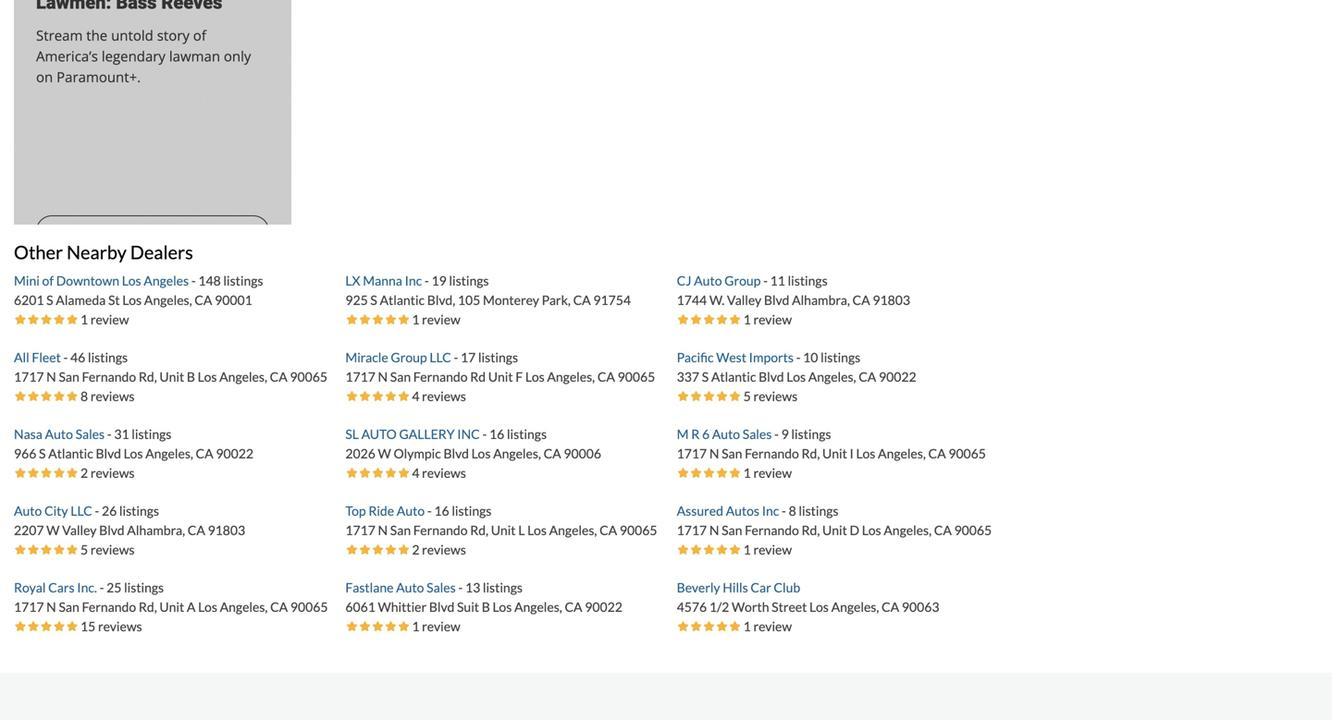 Task type: vqa. For each thing, say whether or not it's contained in the screenshot.


Task type: locate. For each thing, give the bounding box(es) containing it.
8 up 1717 n san fernando rd, unit d los angeles, ca 90065
[[789, 503, 796, 519]]

1 vertical spatial 4
[[412, 465, 419, 481]]

1 vertical spatial atlantic
[[711, 369, 756, 385]]

cj auto group - 11 listings
[[677, 273, 828, 289]]

2 4 from the top
[[412, 465, 419, 481]]

unit for d
[[822, 523, 847, 539]]

unit left i
[[822, 446, 847, 462]]

lx manna inc link
[[345, 273, 425, 289]]

fernando down miracle group llc - 17 listings
[[413, 369, 468, 385]]

1 for angeles
[[80, 312, 88, 328]]

90006
[[564, 446, 601, 462]]

star image
[[14, 313, 27, 326], [27, 313, 40, 326], [40, 313, 53, 326], [53, 313, 66, 326], [345, 313, 358, 326], [397, 313, 410, 326], [716, 313, 729, 326], [40, 390, 53, 403], [53, 390, 66, 403], [345, 390, 358, 403], [371, 390, 384, 403], [397, 390, 410, 403], [677, 390, 690, 403], [703, 390, 716, 403], [716, 390, 729, 403], [14, 467, 27, 480], [40, 467, 53, 480], [53, 467, 66, 480], [66, 467, 79, 480], [358, 467, 371, 480], [677, 467, 690, 480], [703, 467, 716, 480], [716, 467, 729, 480], [729, 467, 742, 480], [14, 544, 27, 557], [40, 544, 53, 557], [358, 544, 371, 557], [371, 544, 384, 557], [397, 544, 410, 557], [690, 544, 703, 557], [14, 620, 27, 633], [40, 620, 53, 633], [66, 620, 79, 633], [345, 620, 358, 633], [384, 620, 397, 633], [703, 620, 716, 633], [729, 620, 742, 633]]

west
[[716, 350, 746, 366]]

1 down whittier
[[412, 619, 419, 635]]

reviews up 31 at the bottom of page
[[90, 389, 135, 404]]

san down cars
[[59, 600, 79, 615]]

n for ride
[[378, 523, 388, 539]]

unit for f
[[488, 369, 513, 385]]

1 vertical spatial 2 reviews
[[412, 542, 466, 558]]

group right miracle
[[391, 350, 427, 366]]

0 vertical spatial 4 reviews
[[412, 389, 466, 404]]

1 horizontal spatial inc
[[762, 503, 779, 519]]

1717 down assured
[[677, 523, 707, 539]]

reviews up fastlane auto sales - 13 listings
[[422, 542, 466, 558]]

2 vertical spatial atlantic
[[48, 446, 93, 462]]

0 vertical spatial inc
[[405, 273, 422, 289]]

mini of downtown los angeles - 148 listings
[[14, 273, 263, 289]]

5 reviews for atlantic
[[743, 389, 798, 404]]

0 vertical spatial group
[[724, 273, 761, 289]]

los right i
[[856, 446, 875, 462]]

blvd for imports
[[759, 369, 784, 385]]

ca
[[195, 293, 212, 308], [573, 293, 591, 308], [852, 293, 870, 308], [270, 369, 287, 385], [597, 369, 615, 385], [859, 369, 876, 385], [196, 446, 213, 462], [544, 446, 561, 462], [928, 446, 946, 462], [188, 523, 205, 539], [600, 523, 617, 539], [934, 523, 952, 539], [270, 600, 288, 615], [565, 600, 582, 615], [882, 600, 899, 615]]

1 review for 11
[[743, 312, 792, 328]]

5 up 'inc.'
[[80, 542, 88, 558]]

90065 for 1717 n san fernando rd, unit l los angeles, ca 90065
[[620, 523, 657, 539]]

1 vertical spatial llc
[[71, 503, 92, 519]]

rd, left l
[[470, 523, 488, 539]]

0 horizontal spatial w
[[46, 523, 60, 539]]

2 reviews down the 966 s atlantic blvd los angeles, ca 90022
[[80, 465, 135, 481]]

n down assured
[[709, 523, 719, 539]]

auto up 2207
[[14, 503, 42, 519]]

90065 for 1717 n san fernando rd, unit i los angeles, ca 90065
[[948, 446, 986, 462]]

1 vertical spatial 5
[[80, 542, 88, 558]]

olympic
[[394, 446, 441, 462]]

w down auto city llc link
[[46, 523, 60, 539]]

reviews for 16
[[422, 542, 466, 558]]

0 vertical spatial 90022
[[879, 369, 916, 385]]

- for 6061 whittier blvd suit b los angeles, ca 90022
[[458, 580, 463, 596]]

1 vertical spatial 2
[[412, 542, 419, 558]]

0 horizontal spatial alhambra,
[[127, 523, 185, 539]]

sales left 13
[[427, 580, 456, 596]]

1 vertical spatial b
[[482, 600, 490, 615]]

- for 966 s atlantic blvd los angeles, ca 90022
[[107, 427, 112, 442]]

2
[[80, 465, 88, 481], [412, 542, 419, 558]]

other nearby dealers
[[14, 242, 193, 264]]

1 vertical spatial 91803
[[208, 523, 245, 539]]

5 reviews down 2207 w valley blvd alhambra, ca 91803
[[80, 542, 135, 558]]

unit left a
[[159, 600, 184, 615]]

1 review for sales
[[743, 465, 792, 481]]

16
[[489, 427, 504, 442], [434, 503, 449, 519]]

2 4 reviews from the top
[[412, 465, 466, 481]]

blvd down 31 at the bottom of page
[[96, 446, 121, 462]]

31
[[114, 427, 129, 442]]

star image
[[66, 313, 79, 326], [358, 313, 371, 326], [371, 313, 384, 326], [384, 313, 397, 326], [677, 313, 690, 326], [690, 313, 703, 326], [703, 313, 716, 326], [729, 313, 742, 326], [14, 390, 27, 403], [27, 390, 40, 403], [66, 390, 79, 403], [358, 390, 371, 403], [384, 390, 397, 403], [690, 390, 703, 403], [729, 390, 742, 403], [27, 467, 40, 480], [345, 467, 358, 480], [371, 467, 384, 480], [384, 467, 397, 480], [397, 467, 410, 480], [690, 467, 703, 480], [27, 544, 40, 557], [53, 544, 66, 557], [66, 544, 79, 557], [345, 544, 358, 557], [384, 544, 397, 557], [677, 544, 690, 557], [703, 544, 716, 557], [716, 544, 729, 557], [729, 544, 742, 557], [27, 620, 40, 633], [53, 620, 66, 633], [358, 620, 371, 633], [371, 620, 384, 633], [397, 620, 410, 633], [677, 620, 690, 633], [690, 620, 703, 633], [716, 620, 729, 633]]

listings right 10
[[821, 350, 860, 366]]

listings up 1717 n san fernando rd unit f los angeles, ca 90065
[[478, 350, 518, 366]]

1 horizontal spatial 2
[[412, 542, 419, 558]]

auto right 6
[[712, 427, 740, 442]]

0 horizontal spatial 2
[[80, 465, 88, 481]]

- left 31 at the bottom of page
[[107, 427, 112, 442]]

4 reviews down olympic
[[412, 465, 466, 481]]

listings
[[223, 273, 263, 289], [449, 273, 489, 289], [788, 273, 828, 289], [88, 350, 128, 366], [478, 350, 518, 366], [821, 350, 860, 366], [132, 427, 171, 442], [507, 427, 547, 442], [791, 427, 831, 442], [119, 503, 159, 519], [452, 503, 492, 519], [799, 503, 839, 519], [124, 580, 164, 596], [483, 580, 523, 596]]

blvd for group
[[764, 293, 789, 308]]

0 vertical spatial 16
[[489, 427, 504, 442]]

1 horizontal spatial sales
[[427, 580, 456, 596]]

atlantic down lx manna inc - 19 listings
[[380, 293, 425, 308]]

miracle
[[345, 350, 388, 366]]

los right d
[[862, 523, 881, 539]]

listings up the 105
[[449, 273, 489, 289]]

review for 11
[[753, 312, 792, 328]]

auto right the nasa
[[45, 427, 73, 442]]

miracle group llc link
[[345, 350, 454, 366]]

reviews up sl auto gallery inc - 16 listings
[[422, 389, 466, 404]]

0 vertical spatial alhambra,
[[792, 293, 850, 308]]

0 horizontal spatial 91803
[[208, 523, 245, 539]]

alhambra,
[[792, 293, 850, 308], [127, 523, 185, 539]]

fernando for - 9 listings
[[745, 446, 799, 462]]

review down street
[[753, 619, 792, 635]]

0 horizontal spatial 5 reviews
[[80, 542, 135, 558]]

assured
[[677, 503, 723, 519]]

fernando for - 25 listings
[[82, 600, 136, 615]]

91803 for 1744 w. valley blvd alhambra, ca 91803
[[873, 293, 910, 308]]

- right ride
[[427, 503, 432, 519]]

1 horizontal spatial 5 reviews
[[743, 389, 798, 404]]

4 reviews for blvd
[[412, 465, 466, 481]]

1 horizontal spatial w
[[378, 446, 391, 462]]

pacific
[[677, 350, 714, 366]]

mini of downtown los angeles link
[[14, 273, 191, 289]]

royal cars inc. link
[[14, 580, 100, 596]]

2 for san
[[412, 542, 419, 558]]

reviews right 15
[[98, 619, 142, 635]]

b
[[187, 369, 195, 385], [482, 600, 490, 615]]

auto up w.
[[694, 273, 722, 289]]

dealers
[[130, 242, 193, 264]]

1 vertical spatial 8
[[789, 503, 796, 519]]

s right 337
[[702, 369, 709, 385]]

beverly hills car club link
[[677, 580, 800, 596]]

13
[[465, 580, 480, 596]]

group
[[724, 273, 761, 289], [391, 350, 427, 366]]

w for 2026
[[378, 446, 391, 462]]

angeles
[[144, 273, 189, 289]]

5
[[743, 389, 751, 404], [80, 542, 88, 558]]

25
[[106, 580, 122, 596]]

angeles,
[[144, 293, 192, 308], [219, 369, 267, 385], [547, 369, 595, 385], [808, 369, 856, 385], [145, 446, 193, 462], [493, 446, 541, 462], [878, 446, 926, 462], [549, 523, 597, 539], [884, 523, 932, 539], [220, 600, 268, 615], [514, 600, 562, 615], [831, 600, 879, 615]]

cars
[[48, 580, 75, 596]]

1717 down r
[[677, 446, 707, 462]]

1 vertical spatial 90022
[[216, 446, 253, 462]]

w for 2207
[[46, 523, 60, 539]]

1 for 8
[[743, 542, 751, 558]]

91803 for 2207 w valley blvd alhambra, ca 91803
[[208, 523, 245, 539]]

rd, for top ride auto - 16 listings
[[470, 523, 488, 539]]

park,
[[542, 293, 571, 308]]

1 review for 19
[[412, 312, 460, 328]]

0 vertical spatial b
[[187, 369, 195, 385]]

blvd down 11 in the top of the page
[[764, 293, 789, 308]]

0 vertical spatial 5 reviews
[[743, 389, 798, 404]]

fleet
[[32, 350, 61, 366]]

1 for 13
[[412, 619, 419, 635]]

1 horizontal spatial 90022
[[585, 600, 622, 615]]

- left '17'
[[454, 350, 458, 366]]

0 vertical spatial w
[[378, 446, 391, 462]]

fernando up 8 reviews
[[82, 369, 136, 385]]

llc right city
[[71, 503, 92, 519]]

1 horizontal spatial 8
[[789, 503, 796, 519]]

0 vertical spatial 91803
[[873, 293, 910, 308]]

1744 w. valley blvd alhambra, ca 91803
[[677, 293, 910, 308]]

angeles, left 90006
[[493, 446, 541, 462]]

0 horizontal spatial atlantic
[[48, 446, 93, 462]]

26
[[102, 503, 117, 519]]

1 up autos
[[743, 465, 751, 481]]

- for 1717 n san fernando rd, unit l los angeles, ca 90065
[[427, 503, 432, 519]]

0 vertical spatial llc
[[430, 350, 451, 366]]

925
[[345, 293, 368, 308]]

listings right 25
[[124, 580, 164, 596]]

0 horizontal spatial inc
[[405, 273, 422, 289]]

lx
[[345, 273, 360, 289]]

listings up 2207 w valley blvd alhambra, ca 91803
[[119, 503, 159, 519]]

1 for 11
[[743, 312, 751, 328]]

n down ride
[[378, 523, 388, 539]]

- left 9
[[774, 427, 779, 442]]

san for r
[[722, 446, 742, 462]]

1 vertical spatial 5 reviews
[[80, 542, 135, 558]]

0 vertical spatial 2 reviews
[[80, 465, 135, 481]]

san for cars
[[59, 600, 79, 615]]

fastlane auto sales - 13 listings
[[345, 580, 523, 596]]

1 horizontal spatial atlantic
[[380, 293, 425, 308]]

los right street
[[809, 600, 829, 615]]

0 vertical spatial 4
[[412, 389, 419, 404]]

manna
[[363, 273, 402, 289]]

inc
[[457, 427, 480, 442]]

5 for valley
[[80, 542, 88, 558]]

valley
[[727, 293, 762, 308], [62, 523, 97, 539]]

listings up 6061 whittier blvd suit b los angeles, ca 90022
[[483, 580, 523, 596]]

1 horizontal spatial 2 reviews
[[412, 542, 466, 558]]

- left 11 in the top of the page
[[763, 273, 768, 289]]

rd, left i
[[802, 446, 820, 462]]

s down 'of'
[[46, 293, 53, 308]]

1 horizontal spatial valley
[[727, 293, 762, 308]]

nasa auto sales - 31 listings
[[14, 427, 171, 442]]

1 vertical spatial 16
[[434, 503, 449, 519]]

90065 for 1717 n san fernando rd unit f los angeles, ca 90065
[[618, 369, 655, 385]]

fernando for - 46 listings
[[82, 369, 136, 385]]

1 vertical spatial valley
[[62, 523, 97, 539]]

sl auto gallery inc link
[[345, 427, 482, 442]]

review for 8
[[753, 542, 792, 558]]

0 horizontal spatial llc
[[71, 503, 92, 519]]

review for 13
[[422, 619, 460, 635]]

1 down lx manna inc - 19 listings
[[412, 312, 419, 328]]

inc for autos
[[762, 503, 779, 519]]

966 s atlantic blvd los angeles, ca 90022
[[14, 446, 253, 462]]

0 horizontal spatial 5
[[80, 542, 88, 558]]

2 reviews for blvd
[[80, 465, 135, 481]]

blvd
[[764, 293, 789, 308], [759, 369, 784, 385], [96, 446, 121, 462], [444, 446, 469, 462], [99, 523, 125, 539], [429, 600, 454, 615]]

- left 25
[[100, 580, 104, 596]]

all fleet link
[[14, 350, 63, 366]]

1 4 reviews from the top
[[412, 389, 466, 404]]

s for 925
[[370, 293, 377, 308]]

2 reviews
[[80, 465, 135, 481], [412, 542, 466, 558]]

sales left 31 at the bottom of page
[[75, 427, 105, 442]]

san down the assured autos inc link
[[722, 523, 742, 539]]

angeles, right f
[[547, 369, 595, 385]]

0 vertical spatial valley
[[727, 293, 762, 308]]

1 vertical spatial alhambra,
[[127, 523, 185, 539]]

15 reviews
[[80, 619, 142, 635]]

san for autos
[[722, 523, 742, 539]]

4 reviews for fernando
[[412, 389, 466, 404]]

- left 148
[[191, 273, 196, 289]]

1 for sales
[[743, 465, 751, 481]]

listings for 1717 n san fernando rd unit f los angeles, ca 90065
[[478, 350, 518, 366]]

inc for manna
[[405, 273, 422, 289]]

1 horizontal spatial 5
[[743, 389, 751, 404]]

1 up "beverly hills car club"
[[743, 542, 751, 558]]

valley down cj auto group - 11 listings
[[727, 293, 762, 308]]

unit for b
[[159, 369, 184, 385]]

-
[[191, 273, 196, 289], [425, 273, 429, 289], [763, 273, 768, 289], [63, 350, 68, 366], [454, 350, 458, 366], [796, 350, 801, 366], [107, 427, 112, 442], [482, 427, 487, 442], [774, 427, 779, 442], [95, 503, 99, 519], [427, 503, 432, 519], [782, 503, 786, 519], [100, 580, 104, 596], [458, 580, 463, 596]]

0 horizontal spatial 90022
[[216, 446, 253, 462]]

2 horizontal spatial atlantic
[[711, 369, 756, 385]]

0 vertical spatial 5
[[743, 389, 751, 404]]

nearby
[[67, 242, 127, 264]]

1717 for assured
[[677, 523, 707, 539]]

1 review for angeles
[[80, 312, 129, 328]]

rd, left d
[[802, 523, 820, 539]]

1 review for 8
[[743, 542, 792, 558]]

46
[[70, 350, 85, 366]]

reviews for 17
[[422, 389, 466, 404]]

2207 w valley blvd alhambra, ca 91803
[[14, 523, 245, 539]]

- for 1717 n san fernando rd unit f los angeles, ca 90065
[[454, 350, 458, 366]]

unit left l
[[491, 523, 516, 539]]

1 horizontal spatial 91803
[[873, 293, 910, 308]]

2 reviews up fastlane auto sales - 13 listings
[[412, 542, 466, 558]]

club
[[774, 580, 800, 596]]

6061
[[345, 600, 375, 615]]

beverly hills car club
[[677, 580, 800, 596]]

0 vertical spatial 8
[[80, 389, 88, 404]]

los down 90001 on the top left of the page
[[198, 369, 217, 385]]

0 horizontal spatial group
[[391, 350, 427, 366]]

n for autos
[[709, 523, 719, 539]]

1
[[80, 312, 88, 328], [412, 312, 419, 328], [743, 312, 751, 328], [743, 465, 751, 481], [743, 542, 751, 558], [412, 619, 419, 635], [743, 619, 751, 635]]

1 horizontal spatial llc
[[430, 350, 451, 366]]

1 vertical spatial w
[[46, 523, 60, 539]]

1 down cj auto group - 11 listings
[[743, 312, 751, 328]]

1 horizontal spatial b
[[482, 600, 490, 615]]

90022
[[879, 369, 916, 385], [216, 446, 253, 462], [585, 600, 622, 615]]

fernando down 9
[[745, 446, 799, 462]]

s for 966
[[39, 446, 46, 462]]

unit for l
[[491, 523, 516, 539]]

90022 for 966 s atlantic blvd los angeles, ca 90022
[[216, 446, 253, 462]]

listings up the 966 s atlantic blvd los angeles, ca 90022
[[132, 427, 171, 442]]

llc left '17'
[[430, 350, 451, 366]]

0 horizontal spatial 16
[[434, 503, 449, 519]]

- for 1717 n san fernando rd, unit d los angeles, ca 90065
[[782, 503, 786, 519]]

90065 for 1717 n san fernando rd, unit b los angeles, ca 90065
[[290, 369, 327, 385]]

5 up m r 6 auto sales - 9 listings
[[743, 389, 751, 404]]

review up 'car'
[[753, 542, 792, 558]]

valley down auto city llc - 26 listings on the left bottom of the page
[[62, 523, 97, 539]]

fernando down assured autos inc - 8 listings
[[745, 523, 799, 539]]

valley for 1
[[727, 293, 762, 308]]

listings for 1744 w. valley blvd alhambra, ca 91803
[[788, 273, 828, 289]]

of
[[42, 273, 54, 289]]

0 vertical spatial atlantic
[[380, 293, 425, 308]]

1 down worth
[[743, 619, 751, 635]]

1717 n san fernando rd, unit l los angeles, ca 90065
[[345, 523, 657, 539]]

group up w.
[[724, 273, 761, 289]]

n for group
[[378, 369, 388, 385]]

s right 966 at the bottom of the page
[[39, 446, 46, 462]]

n down fleet
[[46, 369, 56, 385]]

148
[[198, 273, 221, 289]]

0 horizontal spatial 2 reviews
[[80, 465, 135, 481]]

1 4 from the top
[[412, 389, 419, 404]]

blvd for gallery
[[444, 446, 469, 462]]

fastlane auto sales link
[[345, 580, 458, 596]]

review for angeles
[[90, 312, 129, 328]]

2 horizontal spatial 90022
[[879, 369, 916, 385]]

90065 for 1717 n san fernando rd, unit d los angeles, ca 90065
[[954, 523, 992, 539]]

w down auto in the left bottom of the page
[[378, 446, 391, 462]]

105
[[458, 293, 480, 308]]

0 horizontal spatial b
[[187, 369, 195, 385]]

1 horizontal spatial group
[[724, 273, 761, 289]]

1 horizontal spatial alhambra,
[[792, 293, 850, 308]]

1717 down miracle
[[345, 369, 375, 385]]

0 horizontal spatial valley
[[62, 523, 97, 539]]

2 vertical spatial 90022
[[585, 600, 622, 615]]

5 reviews
[[743, 389, 798, 404], [80, 542, 135, 558]]

0 vertical spatial 2
[[80, 465, 88, 481]]

los
[[122, 273, 141, 289], [122, 293, 142, 308], [198, 369, 217, 385], [525, 369, 545, 385], [787, 369, 806, 385], [124, 446, 143, 462], [471, 446, 491, 462], [856, 446, 875, 462], [527, 523, 547, 539], [862, 523, 881, 539], [198, 600, 217, 615], [493, 600, 512, 615], [809, 600, 829, 615]]

1 vertical spatial 4 reviews
[[412, 465, 466, 481]]

review down suit
[[422, 619, 460, 635]]

4 down olympic
[[412, 465, 419, 481]]

alhambra, down auto city llc - 26 listings on the left bottom of the page
[[127, 523, 185, 539]]

1 review
[[80, 312, 129, 328], [412, 312, 460, 328], [743, 312, 792, 328], [743, 465, 792, 481], [743, 542, 792, 558], [412, 619, 460, 635], [743, 619, 792, 635]]

i
[[850, 446, 854, 462]]

listings for 966 s atlantic blvd los angeles, ca 90022
[[132, 427, 171, 442]]

1 review down suit
[[412, 619, 460, 635]]

san for fleet
[[59, 369, 79, 385]]

llc
[[430, 350, 451, 366], [71, 503, 92, 519]]

reviews for listings
[[90, 389, 135, 404]]

w.
[[709, 293, 725, 308]]

s for 337
[[702, 369, 709, 385]]

los right st
[[122, 293, 142, 308]]

royal
[[14, 580, 46, 596]]

sales left 9
[[743, 427, 772, 442]]

0 horizontal spatial sales
[[75, 427, 105, 442]]

8 reviews
[[80, 389, 135, 404]]

atlantic down nasa auto sales link
[[48, 446, 93, 462]]

90065
[[290, 369, 327, 385], [618, 369, 655, 385], [948, 446, 986, 462], [620, 523, 657, 539], [954, 523, 992, 539], [290, 600, 328, 615]]

1717 down royal
[[14, 600, 44, 615]]

1 vertical spatial inc
[[762, 503, 779, 519]]

san down top ride auto link
[[390, 523, 411, 539]]



Task type: describe. For each thing, give the bounding box(es) containing it.
- for 2207 w valley blvd alhambra, ca 91803
[[95, 503, 99, 519]]

1717 for royal
[[14, 600, 44, 615]]

miracle group llc - 17 listings
[[345, 350, 518, 366]]

llc for group
[[430, 350, 451, 366]]

los right l
[[527, 523, 547, 539]]

rd, for royal cars inc. - 25 listings
[[139, 600, 157, 615]]

2 horizontal spatial sales
[[743, 427, 772, 442]]

listings for 925 s atlantic blvd, 105 monterey park, ca 91754
[[449, 273, 489, 289]]

angeles, right a
[[220, 600, 268, 615]]

unit for a
[[159, 600, 184, 615]]

- left 46 on the left of the page
[[63, 350, 68, 366]]

imports
[[749, 350, 794, 366]]

ride
[[368, 503, 394, 519]]

17
[[461, 350, 476, 366]]

reviews for -
[[422, 465, 466, 481]]

los down 31 at the bottom of page
[[124, 446, 143, 462]]

san for ride
[[390, 523, 411, 539]]

fernando for - 8 listings
[[745, 523, 799, 539]]

1717 n san fernando rd, unit d los angeles, ca 90065
[[677, 523, 992, 539]]

1717 for all
[[14, 369, 44, 385]]

90065 for 1717 n san fernando rd, unit a los angeles, ca 90065
[[290, 600, 328, 615]]

top ride auto - 16 listings
[[345, 503, 492, 519]]

rd, for all fleet - 46 listings
[[139, 369, 157, 385]]

d
[[850, 523, 859, 539]]

966
[[14, 446, 36, 462]]

- for 337 s atlantic blvd los angeles, ca 90022
[[796, 350, 801, 366]]

1717 n san fernando rd, unit a los angeles, ca 90065
[[14, 600, 328, 615]]

2207
[[14, 523, 44, 539]]

1 vertical spatial group
[[391, 350, 427, 366]]

beverly
[[677, 580, 720, 596]]

atlantic for auto
[[48, 446, 93, 462]]

1717 for m
[[677, 446, 707, 462]]

blvd for llc
[[99, 523, 125, 539]]

reviews for 10
[[753, 389, 798, 404]]

l
[[518, 523, 525, 539]]

alameda
[[56, 293, 106, 308]]

listings up 90001 on the top left of the page
[[223, 273, 263, 289]]

2026
[[345, 446, 375, 462]]

10
[[803, 350, 818, 366]]

royal cars inc. - 25 listings
[[14, 580, 164, 596]]

9
[[781, 427, 789, 442]]

337
[[677, 369, 699, 385]]

whittier
[[378, 600, 427, 615]]

rd, for m r 6 auto sales - 9 listings
[[802, 446, 820, 462]]

1717 n san fernando rd unit f los angeles, ca 90065
[[345, 369, 655, 385]]

monterey
[[483, 293, 539, 308]]

review for sales
[[753, 465, 792, 481]]

1 review down worth
[[743, 619, 792, 635]]

listings for 1717 n san fernando rd, unit l los angeles, ca 90065
[[452, 503, 492, 519]]

lx manna inc - 19 listings
[[345, 273, 489, 289]]

alhambra, for cj auto group - 11 listings
[[792, 293, 850, 308]]

6
[[702, 427, 710, 442]]

- for 925 s atlantic blvd, 105 monterey park, ca 91754
[[425, 273, 429, 289]]

pacific west imports - 10 listings
[[677, 350, 860, 366]]

listings for 1717 n san fernando rd, unit a los angeles, ca 90065
[[124, 580, 164, 596]]

city
[[44, 503, 68, 519]]

valley for 5
[[62, 523, 97, 539]]

suit
[[457, 600, 479, 615]]

cj auto group link
[[677, 273, 763, 289]]

rd, for assured autos inc - 8 listings
[[802, 523, 820, 539]]

1744
[[677, 293, 707, 308]]

auto city llc link
[[14, 503, 95, 519]]

reviews for 31
[[90, 465, 135, 481]]

nasa auto sales link
[[14, 427, 107, 442]]

los right a
[[198, 600, 217, 615]]

4576 1/2 worth street los angeles, ca 90063
[[677, 600, 939, 615]]

assured autos inc link
[[677, 503, 782, 519]]

los down the inc
[[471, 446, 491, 462]]

listings up 2026 w olympic blvd los angeles, ca 90006
[[507, 427, 547, 442]]

fernando for - 16 listings
[[413, 523, 468, 539]]

925 s atlantic blvd, 105 monterey park, ca 91754
[[345, 293, 631, 308]]

90022 for 337 s atlantic blvd los angeles, ca 90022
[[879, 369, 916, 385]]

s for 6201
[[46, 293, 53, 308]]

m r 6 auto sales link
[[677, 427, 774, 442]]

4576
[[677, 600, 707, 615]]

1 horizontal spatial 16
[[489, 427, 504, 442]]

m r 6 auto sales - 9 listings
[[677, 427, 831, 442]]

listings for 1717 n san fernando rd, unit d los angeles, ca 90065
[[799, 503, 839, 519]]

337 s atlantic blvd los angeles, ca 90022
[[677, 369, 916, 385]]

6061 whittier blvd suit b los angeles, ca 90022
[[345, 600, 622, 615]]

st
[[108, 293, 120, 308]]

all fleet - 46 listings
[[14, 350, 128, 366]]

angeles, down 10
[[808, 369, 856, 385]]

angeles, left 90063
[[831, 600, 879, 615]]

1 for 19
[[412, 312, 419, 328]]

90063
[[902, 600, 939, 615]]

reviews for 26
[[90, 542, 135, 558]]

angeles, down 90001 on the top left of the page
[[219, 369, 267, 385]]

1717 for miracle
[[345, 369, 375, 385]]

0 horizontal spatial 8
[[80, 389, 88, 404]]

sales for 6061 whittier blvd suit b los angeles, ca 90022
[[427, 580, 456, 596]]

5 reviews for valley
[[80, 542, 135, 558]]

los right f
[[525, 369, 545, 385]]

angeles, down 1717 n san fernando rd, unit b los angeles, ca 90065
[[145, 446, 193, 462]]

auto
[[361, 427, 397, 442]]

reviews for 25
[[98, 619, 142, 635]]

4 for san
[[412, 389, 419, 404]]

listings right 9
[[791, 427, 831, 442]]

sl
[[345, 427, 359, 442]]

1717 for top
[[345, 523, 375, 539]]

n for fleet
[[46, 369, 56, 385]]

1717 n san fernando rd, unit i los angeles, ca 90065
[[677, 446, 986, 462]]

mini
[[14, 273, 40, 289]]

listings for 337 s atlantic blvd los angeles, ca 90022
[[821, 350, 860, 366]]

4 for olympic
[[412, 465, 419, 481]]

angeles, right i
[[878, 446, 926, 462]]

listings right 46 on the left of the page
[[88, 350, 128, 366]]

sales for 966 s atlantic blvd los angeles, ca 90022
[[75, 427, 105, 442]]

1 review for 13
[[412, 619, 460, 635]]

unit for i
[[822, 446, 847, 462]]

atlantic for manna
[[380, 293, 425, 308]]

rd
[[470, 369, 486, 385]]

19
[[431, 273, 447, 289]]

llc for city
[[71, 503, 92, 519]]

atlantic for west
[[711, 369, 756, 385]]

advertisement region
[[14, 0, 291, 225]]

r
[[691, 427, 700, 442]]

90001
[[215, 293, 252, 308]]

n for r
[[709, 446, 719, 462]]

listings for 2207 w valley blvd alhambra, ca 91803
[[119, 503, 159, 519]]

6201 s alameda st los angeles, ca 90001
[[14, 293, 252, 308]]

auto up whittier
[[396, 580, 424, 596]]

review for 19
[[422, 312, 460, 328]]

2026 w olympic blvd los angeles, ca 90006
[[345, 446, 601, 462]]

m
[[677, 427, 689, 442]]

auto city llc - 26 listings
[[14, 503, 159, 519]]

angeles, right l
[[549, 523, 597, 539]]

fastlane
[[345, 580, 394, 596]]

5 for atlantic
[[743, 389, 751, 404]]

top
[[345, 503, 366, 519]]

sl auto gallery inc - 16 listings
[[345, 427, 547, 442]]

los up the 6201 s alameda st los angeles, ca 90001 at top
[[122, 273, 141, 289]]

1/2
[[709, 600, 729, 615]]

pacific west imports link
[[677, 350, 796, 366]]

nasa
[[14, 427, 42, 442]]

san for group
[[390, 369, 411, 385]]

- for 1717 n san fernando rd, unit a los angeles, ca 90065
[[100, 580, 104, 596]]

gallery
[[399, 427, 455, 442]]

1717 n san fernando rd, unit b los angeles, ca 90065
[[14, 369, 327, 385]]

auto right ride
[[397, 503, 425, 519]]

angeles, down the angeles
[[144, 293, 192, 308]]

2 for atlantic
[[80, 465, 88, 481]]

- right the inc
[[482, 427, 487, 442]]

autos
[[726, 503, 759, 519]]

los right suit
[[493, 600, 512, 615]]

angeles, right d
[[884, 523, 932, 539]]

6201
[[14, 293, 44, 308]]

angeles, right suit
[[514, 600, 562, 615]]

15
[[80, 619, 96, 635]]

all
[[14, 350, 29, 366]]

listings for 6061 whittier blvd suit b los angeles, ca 90022
[[483, 580, 523, 596]]

blvd,
[[427, 293, 455, 308]]

blvd down fastlane auto sales - 13 listings
[[429, 600, 454, 615]]

a
[[187, 600, 196, 615]]

los down 10
[[787, 369, 806, 385]]



